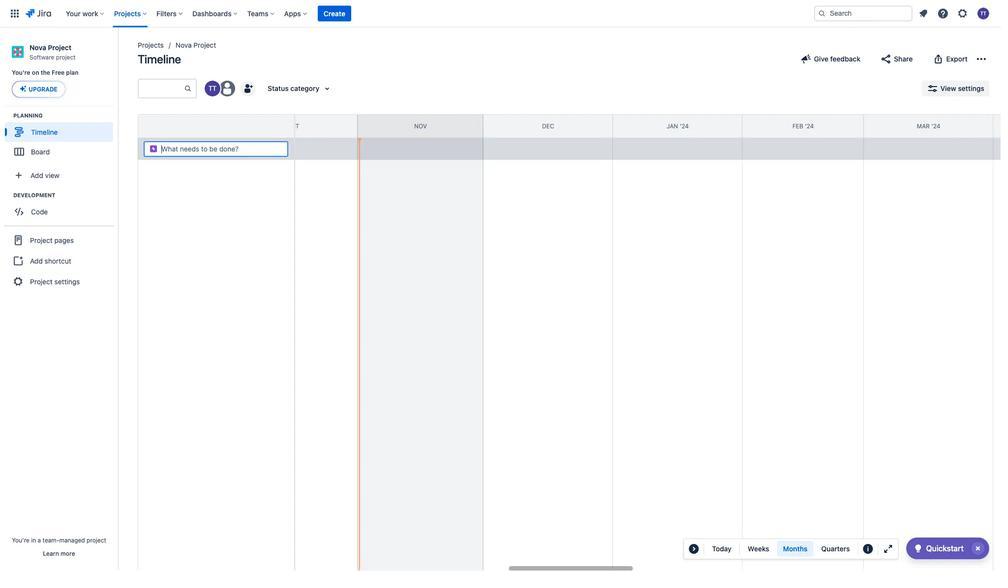 Task type: describe. For each thing, give the bounding box(es) containing it.
you're for you're in a team-managed project
[[12, 537, 29, 544]]

nova for nova project
[[176, 41, 192, 49]]

weeks button
[[743, 542, 776, 557]]

development
[[13, 192, 55, 198]]

project settings link
[[4, 271, 114, 293]]

nova project
[[176, 41, 216, 49]]

nova project software project
[[30, 43, 76, 60]]

Search timeline text field
[[139, 80, 184, 97]]

1 row group from the top
[[138, 114, 294, 138]]

project pages link
[[4, 230, 114, 251]]

settings for view settings
[[959, 84, 985, 93]]

unassigned image
[[220, 81, 235, 97]]

planning
[[13, 112, 43, 119]]

category
[[291, 84, 320, 93]]

share button
[[875, 51, 920, 67]]

legend image
[[863, 544, 875, 555]]

export
[[947, 55, 968, 63]]

primary element
[[6, 0, 815, 27]]

project up add shortcut
[[30, 236, 53, 244]]

dismiss quickstart image
[[971, 541, 987, 557]]

free
[[52, 69, 65, 76]]

quickstart
[[927, 544, 965, 554]]

project settings
[[30, 278, 80, 286]]

on
[[32, 69, 39, 76]]

code
[[31, 208, 48, 216]]

oct
[[287, 123, 300, 130]]

today
[[713, 545, 732, 553]]

jan
[[667, 123, 679, 130]]

software
[[30, 54, 54, 60]]

add view button
[[6, 166, 112, 185]]

check image
[[913, 543, 925, 555]]

view settings image
[[928, 83, 939, 95]]

code link
[[5, 202, 113, 222]]

learn more
[[43, 550, 75, 557]]

enter full screen image
[[883, 544, 895, 555]]

today button
[[707, 542, 738, 557]]

you're for you're on the free plan
[[12, 69, 30, 76]]

months button
[[778, 542, 814, 557]]

projects button
[[111, 6, 151, 21]]

1 column header from the left
[[103, 115, 228, 138]]

view
[[941, 84, 957, 93]]

sidebar navigation image
[[107, 39, 129, 59]]

group containing project pages
[[4, 226, 114, 296]]

board
[[31, 148, 50, 156]]

teams button
[[245, 6, 279, 21]]

managed
[[59, 537, 85, 544]]

mar
[[918, 123, 931, 130]]

filters
[[157, 9, 177, 17]]

add shortcut
[[30, 257, 71, 265]]

settings for project settings
[[54, 278, 80, 286]]

you're on the free plan
[[12, 69, 79, 76]]

terry turtle image
[[205, 81, 221, 97]]

give feedback button
[[795, 51, 867, 67]]

learn
[[43, 550, 59, 557]]

feb '24
[[793, 123, 815, 130]]

in
[[31, 537, 36, 544]]

status
[[268, 84, 289, 93]]

your work button
[[63, 6, 108, 21]]

teams
[[247, 9, 269, 17]]

projects link
[[138, 39, 164, 51]]

dashboards
[[193, 9, 232, 17]]

the
[[41, 69, 50, 76]]

project pages
[[30, 236, 74, 244]]

status category
[[268, 84, 320, 93]]

1 horizontal spatial timeline
[[138, 52, 181, 66]]

notifications image
[[918, 8, 930, 19]]

timeline link
[[5, 122, 113, 142]]

feedback
[[831, 55, 861, 63]]

plan
[[66, 69, 79, 76]]

jan '24
[[667, 123, 689, 130]]

weeks
[[748, 545, 770, 553]]

upgrade button
[[12, 81, 65, 97]]



Task type: vqa. For each thing, say whether or not it's contained in the screenshot.
timeline
yes



Task type: locate. For each thing, give the bounding box(es) containing it.
timeline down the projects link
[[138, 52, 181, 66]]

1 horizontal spatial settings
[[959, 84, 985, 93]]

months
[[784, 545, 808, 553]]

add inside button
[[30, 257, 43, 265]]

column header
[[103, 115, 228, 138], [994, 115, 1002, 138]]

1 vertical spatial timeline
[[31, 128, 58, 136]]

project inside the nova project software project
[[56, 54, 76, 60]]

pages
[[54, 236, 74, 244]]

help image
[[938, 8, 950, 19]]

export icon image
[[933, 53, 945, 65]]

projects right sidebar navigation icon
[[138, 41, 164, 49]]

timeline up the board on the left top
[[31, 128, 58, 136]]

0 vertical spatial project
[[56, 54, 76, 60]]

projects for "projects" dropdown button
[[114, 9, 141, 17]]

1 horizontal spatial nova
[[176, 41, 192, 49]]

'24 right jan at top right
[[680, 123, 689, 130]]

'24 for feb '24
[[806, 123, 815, 130]]

work
[[82, 9, 98, 17]]

share
[[895, 55, 914, 63]]

settings image
[[958, 8, 969, 19]]

apps
[[284, 9, 301, 17]]

add for add shortcut
[[30, 257, 43, 265]]

your work
[[66, 9, 98, 17]]

0 horizontal spatial project
[[56, 54, 76, 60]]

mar '24
[[918, 123, 941, 130]]

planning group
[[5, 111, 118, 165]]

row group
[[138, 114, 294, 138], [138, 138, 294, 160]]

upgrade
[[29, 86, 58, 93]]

quarters button
[[816, 542, 857, 557]]

'24 for jan '24
[[680, 123, 689, 130]]

0 horizontal spatial column header
[[103, 115, 228, 138]]

1 vertical spatial add
[[30, 257, 43, 265]]

add for add view
[[31, 171, 43, 179]]

add left "view"
[[31, 171, 43, 179]]

quarters
[[822, 545, 851, 553]]

0 horizontal spatial settings
[[54, 278, 80, 286]]

1 vertical spatial settings
[[54, 278, 80, 286]]

nova for nova project software project
[[30, 43, 46, 51]]

settings right the view
[[959, 84, 985, 93]]

project down add shortcut
[[30, 278, 53, 286]]

view
[[45, 171, 59, 179]]

'24 right the feb
[[806, 123, 815, 130]]

timeline inside planning group
[[31, 128, 58, 136]]

nova inside nova project link
[[176, 41, 192, 49]]

row inside row group
[[138, 115, 294, 138]]

create button
[[318, 6, 352, 21]]

'24 for mar '24
[[932, 123, 941, 130]]

you're left on at the top of page
[[12, 69, 30, 76]]

Search field
[[815, 6, 913, 21]]

your profile and settings image
[[978, 8, 990, 19]]

learn more button
[[43, 550, 75, 558]]

feb
[[793, 123, 804, 130]]

timeline grid
[[103, 114, 1002, 572]]

0 horizontal spatial '24
[[680, 123, 689, 130]]

1 '24 from the left
[[680, 123, 689, 130]]

your
[[66, 9, 81, 17]]

you're left in
[[12, 537, 29, 544]]

nov
[[415, 123, 427, 130]]

What needs to be done? - Press the "Enter" key to submit or the "Escape" key to cancel. text field
[[161, 144, 281, 154]]

1 horizontal spatial '24
[[806, 123, 815, 130]]

0 horizontal spatial nova
[[30, 43, 46, 51]]

jira image
[[26, 8, 51, 19], [26, 8, 51, 19]]

projects up sidebar navigation icon
[[114, 9, 141, 17]]

development group
[[5, 191, 118, 225]]

1 vertical spatial projects
[[138, 41, 164, 49]]

planning image
[[1, 109, 13, 121]]

epic image
[[150, 145, 158, 153]]

row
[[138, 115, 294, 138]]

nova
[[176, 41, 192, 49], [30, 43, 46, 51]]

0 horizontal spatial timeline
[[31, 128, 58, 136]]

2 '24 from the left
[[806, 123, 815, 130]]

project down dashboards
[[194, 41, 216, 49]]

2 horizontal spatial '24
[[932, 123, 941, 130]]

project
[[56, 54, 76, 60], [87, 537, 106, 544]]

0 vertical spatial settings
[[959, 84, 985, 93]]

apps button
[[281, 6, 311, 21]]

project inside the nova project software project
[[48, 43, 71, 51]]

you're
[[12, 69, 30, 76], [12, 537, 29, 544]]

projects
[[114, 9, 141, 17], [138, 41, 164, 49]]

1 horizontal spatial project
[[87, 537, 106, 544]]

1 horizontal spatial column header
[[994, 115, 1002, 138]]

project up software
[[48, 43, 71, 51]]

group
[[4, 226, 114, 296]]

'24
[[680, 123, 689, 130], [806, 123, 815, 130], [932, 123, 941, 130]]

view settings
[[941, 84, 985, 93]]

2 column header from the left
[[994, 115, 1002, 138]]

appswitcher icon image
[[9, 8, 21, 19]]

add
[[31, 171, 43, 179], [30, 257, 43, 265]]

2 row group from the top
[[138, 138, 294, 160]]

add shortcut button
[[4, 251, 114, 271]]

dashboards button
[[190, 6, 242, 21]]

0 vertical spatial projects
[[114, 9, 141, 17]]

team-
[[43, 537, 59, 544]]

1 vertical spatial project
[[87, 537, 106, 544]]

add view
[[31, 171, 59, 179]]

0 vertical spatial add
[[31, 171, 43, 179]]

nova up software
[[30, 43, 46, 51]]

you're in a team-managed project
[[12, 537, 106, 544]]

board link
[[5, 142, 113, 162]]

dec
[[543, 123, 555, 130]]

search image
[[819, 10, 827, 17]]

add inside popup button
[[31, 171, 43, 179]]

settings inside dropdown button
[[959, 84, 985, 93]]

2 you're from the top
[[12, 537, 29, 544]]

1 you're from the top
[[12, 69, 30, 76]]

export button
[[927, 51, 974, 67]]

projects inside dropdown button
[[114, 9, 141, 17]]

project up plan
[[56, 54, 76, 60]]

status category button
[[262, 81, 339, 97]]

banner
[[0, 0, 1002, 28]]

timeline
[[138, 52, 181, 66], [31, 128, 58, 136]]

give
[[815, 55, 829, 63]]

nova right the projects link
[[176, 41, 192, 49]]

view settings button
[[923, 81, 990, 97]]

a
[[38, 537, 41, 544]]

nova inside the nova project software project
[[30, 43, 46, 51]]

projects for the projects link
[[138, 41, 164, 49]]

project right the managed
[[87, 537, 106, 544]]

quickstart button
[[907, 538, 990, 560]]

3 '24 from the left
[[932, 123, 941, 130]]

0 vertical spatial timeline
[[138, 52, 181, 66]]

settings down add shortcut button
[[54, 278, 80, 286]]

create
[[324, 9, 346, 17]]

add left "shortcut"
[[30, 257, 43, 265]]

add people image
[[242, 83, 254, 95]]

development image
[[1, 189, 13, 201]]

0 vertical spatial you're
[[12, 69, 30, 76]]

project
[[194, 41, 216, 49], [48, 43, 71, 51], [30, 236, 53, 244], [30, 278, 53, 286]]

banner containing your work
[[0, 0, 1002, 28]]

settings inside "group"
[[54, 278, 80, 286]]

shortcut
[[45, 257, 71, 265]]

more
[[61, 550, 75, 557]]

'24 right mar
[[932, 123, 941, 130]]

give feedback
[[815, 55, 861, 63]]

filters button
[[154, 6, 187, 21]]

nova project link
[[176, 39, 216, 51]]

share image
[[881, 53, 893, 65]]

settings
[[959, 84, 985, 93], [54, 278, 80, 286]]

1 vertical spatial you're
[[12, 537, 29, 544]]



